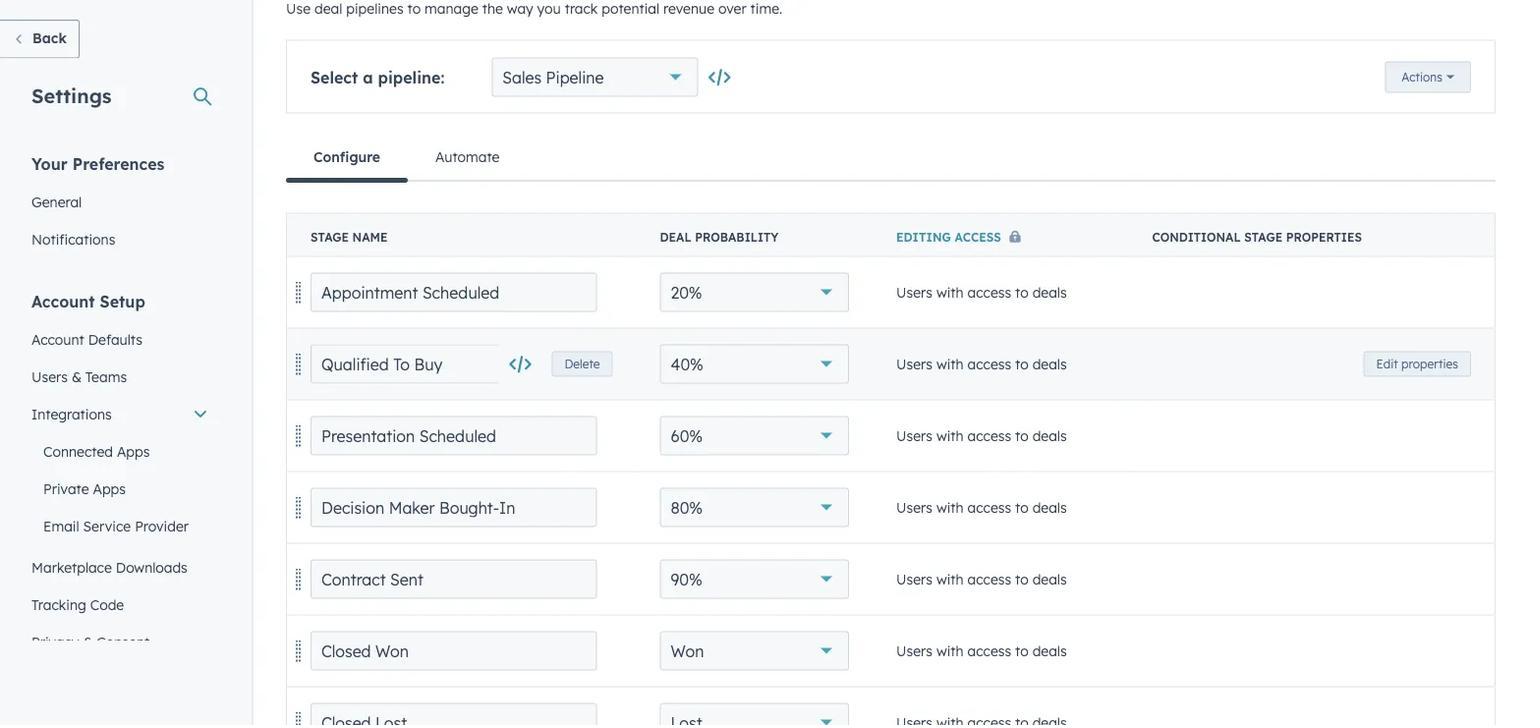 Task type: vqa. For each thing, say whether or not it's contained in the screenshot.
list box
no



Task type: describe. For each thing, give the bounding box(es) containing it.
email service provider link
[[20, 508, 220, 545]]

account for account setup
[[31, 291, 95, 311]]

account defaults
[[31, 331, 142, 348]]

editing
[[896, 229, 951, 244]]

account for account defaults
[[31, 331, 84, 348]]

with for 20%
[[937, 284, 964, 301]]

email
[[43, 518, 79, 535]]

stage name text field for 60%
[[311, 416, 597, 456]]

notifications link
[[20, 221, 220, 258]]

2 to from the top
[[1015, 356, 1029, 373]]

access inside button
[[955, 229, 1002, 244]]

1 stage name text field from the top
[[311, 345, 556, 384]]

private apps
[[43, 480, 126, 497]]

automate
[[435, 148, 500, 165]]

to for won
[[1015, 643, 1029, 660]]

with for 60%
[[937, 427, 964, 445]]

20% button
[[660, 273, 849, 312]]

stage name text field for 90%
[[311, 560, 597, 599]]

edit properties
[[1377, 357, 1459, 372]]

users inside account setup element
[[31, 368, 68, 385]]

40%
[[671, 354, 704, 374]]

connected apps
[[43, 443, 150, 460]]

deals for won
[[1033, 643, 1067, 660]]

delete
[[565, 357, 600, 372]]

connected apps link
[[20, 433, 220, 470]]

users & teams link
[[20, 358, 220, 396]]

tracking
[[31, 596, 86, 613]]

a
[[363, 67, 373, 87]]

account defaults link
[[20, 321, 220, 358]]

service
[[83, 518, 131, 535]]

privacy
[[31, 634, 79, 651]]

open popover to copy the internal identifier of the stage. image
[[710, 68, 730, 88]]

back
[[32, 29, 67, 47]]

private apps link
[[20, 470, 220, 508]]

tab list containing configure
[[286, 133, 1496, 183]]

configure link
[[286, 133, 408, 183]]

preferences
[[72, 154, 165, 173]]

2 with from the top
[[937, 356, 964, 373]]

deals for 60%
[[1033, 427, 1067, 445]]

deals for 90%
[[1033, 571, 1067, 588]]

0 horizontal spatial properties
[[1286, 230, 1362, 244]]

to for 90%
[[1015, 571, 1029, 588]]

email service provider
[[43, 518, 189, 535]]

users for 20%
[[896, 284, 933, 301]]

edit properties button
[[1364, 351, 1471, 377]]

deal probability
[[660, 230, 779, 244]]

sales pipeline button
[[492, 58, 698, 97]]

pipeline:
[[378, 67, 445, 87]]

general link
[[20, 183, 220, 221]]

consent
[[97, 634, 150, 651]]

delete button
[[552, 351, 613, 377]]

your preferences element
[[20, 153, 220, 258]]

select
[[311, 67, 358, 87]]

users with access to deals for 90%
[[896, 571, 1067, 588]]

stage name
[[311, 230, 388, 244]]

your
[[31, 154, 68, 173]]

users with access to deals for won
[[896, 643, 1067, 660]]

won
[[671, 641, 704, 661]]

apps for connected apps
[[117, 443, 150, 460]]

20%
[[671, 283, 702, 302]]

users for 80%
[[896, 499, 933, 516]]

80%
[[671, 498, 703, 518]]

marketplace
[[31, 559, 112, 576]]

account setup element
[[20, 290, 220, 698]]

open popover to copy the internal identifier of the stage. image
[[511, 356, 530, 375]]

conditional stage properties
[[1153, 230, 1362, 244]]

access for 90%
[[968, 571, 1012, 588]]

80% button
[[660, 488, 849, 527]]

sales pipeline
[[503, 67, 604, 87]]

properties inside button
[[1402, 357, 1459, 372]]

90%
[[671, 570, 702, 589]]

deals for 20%
[[1033, 284, 1067, 301]]

2 users with access to deals from the top
[[896, 356, 1067, 373]]

configure
[[314, 148, 380, 165]]

conditional
[[1153, 230, 1241, 244]]

access for 60%
[[968, 427, 1012, 445]]

edit
[[1377, 357, 1398, 372]]

automate link
[[408, 133, 527, 180]]

40% button
[[660, 345, 849, 384]]



Task type: locate. For each thing, give the bounding box(es) containing it.
4 to from the top
[[1015, 499, 1029, 516]]

private
[[43, 480, 89, 497]]

1 vertical spatial account
[[31, 331, 84, 348]]

sales
[[503, 67, 542, 87]]

6 with from the top
[[937, 643, 964, 660]]

apps
[[117, 443, 150, 460], [93, 480, 126, 497]]

0 vertical spatial &
[[72, 368, 82, 385]]

2 stage name text field from the top
[[311, 488, 597, 527]]

pipeline
[[546, 67, 604, 87]]

connected
[[43, 443, 113, 460]]

1 account from the top
[[31, 291, 95, 311]]

users with access to deals for 60%
[[896, 427, 1067, 445]]

1 vertical spatial properties
[[1402, 357, 1459, 372]]

4 users with access to deals from the top
[[896, 499, 1067, 516]]

to
[[1015, 284, 1029, 301], [1015, 356, 1029, 373], [1015, 427, 1029, 445], [1015, 499, 1029, 516], [1015, 571, 1029, 588], [1015, 643, 1029, 660]]

1 horizontal spatial properties
[[1402, 357, 1459, 372]]

3 deals from the top
[[1033, 427, 1067, 445]]

users with access to deals
[[896, 284, 1067, 301], [896, 356, 1067, 373], [896, 427, 1067, 445], [896, 499, 1067, 516], [896, 571, 1067, 588], [896, 643, 1067, 660]]

actions
[[1402, 70, 1443, 85]]

account up users & teams
[[31, 331, 84, 348]]

tab list
[[286, 133, 1496, 183]]

2 stage name text field from the top
[[311, 416, 597, 456]]

stage
[[311, 230, 349, 244]]

6 deals from the top
[[1033, 643, 1067, 660]]

4 stage name text field from the top
[[311, 632, 597, 671]]

0 vertical spatial apps
[[117, 443, 150, 460]]

provider
[[135, 518, 189, 535]]

1 horizontal spatial &
[[83, 634, 93, 651]]

code
[[90, 596, 124, 613]]

actions button
[[1385, 61, 1472, 93]]

apps for private apps
[[93, 480, 126, 497]]

5 deals from the top
[[1033, 571, 1067, 588]]

&
[[72, 368, 82, 385], [83, 634, 93, 651]]

Stage name text field
[[311, 345, 556, 384], [311, 488, 597, 527], [311, 560, 597, 599], [311, 632, 597, 671], [311, 703, 597, 725]]

properties right edit
[[1402, 357, 1459, 372]]

users for won
[[896, 643, 933, 660]]

properties
[[1286, 230, 1362, 244], [1402, 357, 1459, 372]]

access for 80%
[[968, 499, 1012, 516]]

stage name text field for won
[[311, 632, 597, 671]]

editing access button
[[896, 229, 1029, 245]]

5 with from the top
[[937, 571, 964, 588]]

with
[[937, 284, 964, 301], [937, 356, 964, 373], [937, 427, 964, 445], [937, 499, 964, 516], [937, 571, 964, 588], [937, 643, 964, 660]]

with for 90%
[[937, 571, 964, 588]]

5 users with access to deals from the top
[[896, 571, 1067, 588]]

users with access to deals for 80%
[[896, 499, 1067, 516]]

90% button
[[660, 560, 849, 599]]

0 vertical spatial properties
[[1286, 230, 1362, 244]]

back link
[[0, 20, 80, 58]]

3 users with access to deals from the top
[[896, 427, 1067, 445]]

tracking code link
[[20, 586, 220, 624]]

stage
[[1245, 230, 1283, 244]]

stage name text field for 80%
[[311, 488, 597, 527]]

60% button
[[660, 416, 849, 456]]

users
[[896, 284, 933, 301], [896, 356, 933, 373], [31, 368, 68, 385], [896, 427, 933, 445], [896, 499, 933, 516], [896, 571, 933, 588], [896, 643, 933, 660]]

& for users
[[72, 368, 82, 385]]

account up account defaults
[[31, 291, 95, 311]]

to for 80%
[[1015, 499, 1029, 516]]

probability
[[695, 230, 779, 244]]

5 stage name text field from the top
[[311, 703, 597, 725]]

& right privacy
[[83, 634, 93, 651]]

users for 60%
[[896, 427, 933, 445]]

deals for 80%
[[1033, 499, 1067, 516]]

3 to from the top
[[1015, 427, 1029, 445]]

& for privacy
[[83, 634, 93, 651]]

1 with from the top
[[937, 284, 964, 301]]

general
[[31, 193, 82, 210]]

1 to from the top
[[1015, 284, 1029, 301]]

marketplace downloads
[[31, 559, 188, 576]]

integrations
[[31, 405, 112, 423]]

privacy & consent
[[31, 634, 150, 651]]

1 deals from the top
[[1033, 284, 1067, 301]]

notifications
[[31, 231, 115, 248]]

to for 20%
[[1015, 284, 1029, 301]]

3 with from the top
[[937, 427, 964, 445]]

deals
[[1033, 284, 1067, 301], [1033, 356, 1067, 373], [1033, 427, 1067, 445], [1033, 499, 1067, 516], [1033, 571, 1067, 588], [1033, 643, 1067, 660]]

select a pipeline:
[[311, 67, 445, 87]]

account
[[31, 291, 95, 311], [31, 331, 84, 348]]

0 vertical spatial stage name text field
[[311, 273, 597, 312]]

6 users with access to deals from the top
[[896, 643, 1067, 660]]

Stage name text field
[[311, 273, 597, 312], [311, 416, 597, 456]]

stage name text field for 20%
[[311, 273, 597, 312]]

users for 90%
[[896, 571, 933, 588]]

account setup
[[31, 291, 145, 311]]

defaults
[[88, 331, 142, 348]]

privacy & consent link
[[20, 624, 220, 661]]

& left teams
[[72, 368, 82, 385]]

deal
[[660, 230, 692, 244]]

pipeline stages element
[[286, 213, 1496, 725]]

3 stage name text field from the top
[[311, 560, 597, 599]]

downloads
[[116, 559, 188, 576]]

access
[[955, 229, 1002, 244], [968, 284, 1012, 301], [968, 356, 1012, 373], [968, 427, 1012, 445], [968, 499, 1012, 516], [968, 571, 1012, 588], [968, 643, 1012, 660]]

1 users with access to deals from the top
[[896, 284, 1067, 301]]

setup
[[100, 291, 145, 311]]

access for 20%
[[968, 284, 1012, 301]]

4 deals from the top
[[1033, 499, 1067, 516]]

your preferences
[[31, 154, 165, 173]]

1 vertical spatial stage name text field
[[311, 416, 597, 456]]

users & teams
[[31, 368, 127, 385]]

with for won
[[937, 643, 964, 660]]

name
[[352, 230, 388, 244]]

settings
[[31, 83, 112, 108]]

apps down the integrations button
[[117, 443, 150, 460]]

won button
[[660, 632, 849, 671]]

60%
[[671, 426, 703, 446]]

access for won
[[968, 643, 1012, 660]]

editing access
[[896, 229, 1002, 244]]

1 stage name text field from the top
[[311, 273, 597, 312]]

apps up service
[[93, 480, 126, 497]]

5 to from the top
[[1015, 571, 1029, 588]]

properties right stage
[[1286, 230, 1362, 244]]

1 vertical spatial &
[[83, 634, 93, 651]]

to for 60%
[[1015, 427, 1029, 445]]

4 with from the top
[[937, 499, 964, 516]]

1 vertical spatial apps
[[93, 480, 126, 497]]

with for 80%
[[937, 499, 964, 516]]

integrations button
[[20, 396, 220, 433]]

teams
[[85, 368, 127, 385]]

2 account from the top
[[31, 331, 84, 348]]

0 horizontal spatial &
[[72, 368, 82, 385]]

tracking code
[[31, 596, 124, 613]]

0 vertical spatial account
[[31, 291, 95, 311]]

marketplace downloads link
[[20, 549, 220, 586]]

6 to from the top
[[1015, 643, 1029, 660]]

users with access to deals for 20%
[[896, 284, 1067, 301]]

2 deals from the top
[[1033, 356, 1067, 373]]



